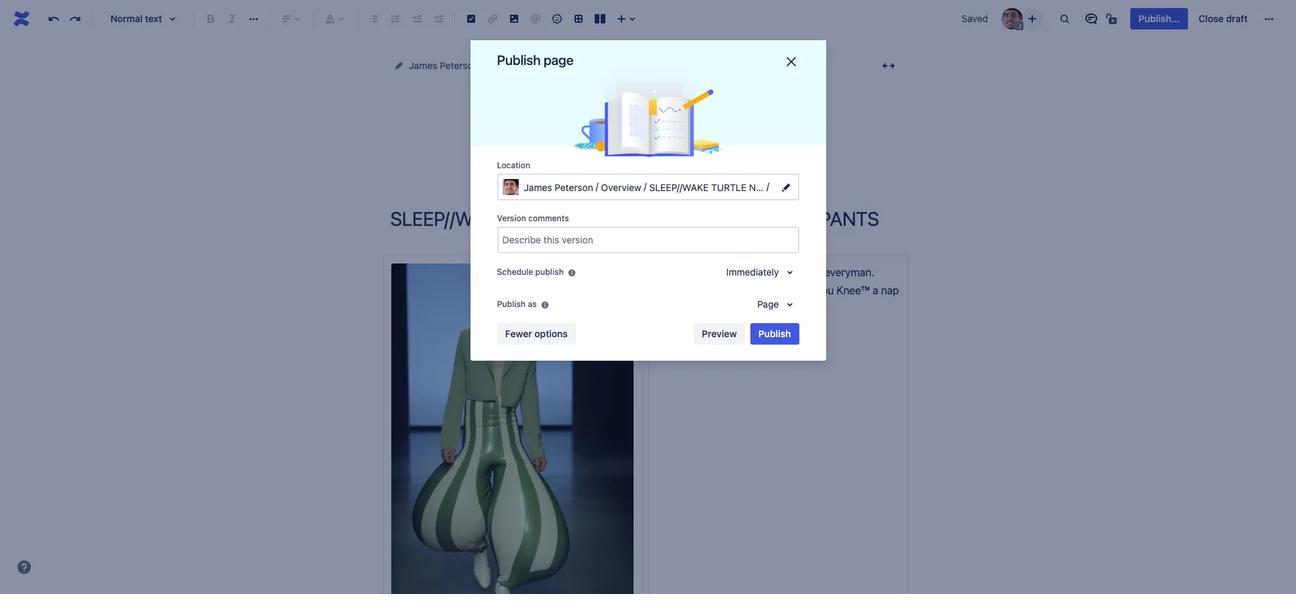 Task type: locate. For each thing, give the bounding box(es) containing it.
0 vertical spatial on
[[715, 285, 727, 297]]

for
[[790, 267, 803, 279]]

the down the something at right
[[729, 285, 745, 297]]

table image
[[571, 11, 587, 27]]

1 horizontal spatial james
[[524, 182, 552, 193]]

link image
[[485, 11, 501, 27]]

2 vertical spatial publish
[[759, 328, 791, 340]]

add image, video, or file image
[[506, 11, 522, 27]]

3 / from the left
[[764, 181, 772, 192]]

peterson inside james peterson / overview /
[[555, 182, 593, 193]]

preview button
[[694, 324, 745, 345]]

numbered list ⌘⇧7 image
[[387, 11, 403, 27]]

publish
[[497, 52, 541, 68], [497, 299, 526, 309], [759, 328, 791, 340]]

1 horizontal spatial /
[[644, 181, 647, 192]]

1 horizontal spatial the
[[729, 285, 745, 297]]

close publish modal image
[[783, 54, 799, 70]]

schedule your publish for a future date. notifications will be sent when the page is published image
[[567, 268, 577, 279]]

need
[[657, 285, 683, 297]]

you
[[817, 285, 834, 297]]

a
[[685, 285, 691, 297], [873, 285, 878, 297]]

james for james peterson / overview /
[[524, 182, 552, 193]]

schedule
[[497, 267, 533, 277]]

brainstorm
[[733, 60, 794, 71]]

0 horizontal spatial the
[[672, 303, 687, 315]]

publish left page
[[497, 52, 541, 68]]

james up version comments
[[524, 182, 552, 193]]

publish left as
[[497, 299, 526, 309]]

close
[[1199, 13, 1224, 24]]

toggle schedule publish dialog image
[[782, 264, 798, 281]]

james inside james peterson link
[[409, 60, 437, 71]]

2 horizontal spatial the
[[806, 267, 822, 279]]

edit page location image
[[778, 179, 794, 195]]

publish down page dropdown button on the right
[[759, 328, 791, 340]]

neck
[[618, 60, 644, 71]]

bullet list ⌘⇧8 image
[[366, 11, 382, 27]]

0 horizontal spatial /
[[596, 181, 599, 192]]

peterson up comments
[[555, 182, 593, 193]]

version
[[497, 213, 526, 224]]

1 horizontal spatial nap
[[881, 285, 899, 297]]

1 nap from the left
[[694, 285, 712, 297]]

the down need
[[672, 303, 687, 315]]

imagine
[[657, 267, 695, 279]]

on down the something at right
[[715, 285, 727, 297]]

like
[[751, 267, 767, 279]]

1 vertical spatial on
[[657, 303, 669, 315]]

the
[[806, 267, 822, 279], [729, 285, 745, 297], [672, 303, 687, 315]]

/ left edit page location icon
[[764, 181, 772, 192]]

/ right overview
[[644, 181, 647, 192]]

james
[[409, 60, 437, 71], [524, 182, 552, 193]]

0 vertical spatial peterson
[[440, 60, 479, 71]]

on down need
[[657, 303, 669, 315]]

0 horizontal spatial nap
[[694, 285, 712, 297]]

2 / from the left
[[644, 181, 647, 192]]

toggle publish as blog select image
[[782, 297, 798, 313]]

0 vertical spatial james
[[409, 60, 437, 71]]

0 horizontal spatial a
[[685, 285, 691, 297]]

/
[[596, 181, 599, 192], [644, 181, 647, 192], [764, 181, 772, 192]]

1 horizontal spatial peterson
[[555, 182, 593, 193]]

pullover
[[683, 60, 731, 71]]

page button
[[749, 294, 799, 316]]

location
[[497, 160, 530, 171]]

peterson left …
[[440, 60, 479, 71]]

nap right knee™️
[[881, 285, 899, 297]]

nap up subway.
[[694, 285, 712, 297]]

1 horizontal spatial a
[[873, 285, 878, 297]]

james right move this page image
[[409, 60, 437, 71]]

the right for
[[806, 267, 822, 279]]

a right need
[[685, 285, 691, 297]]

redo ⌘⇧z image
[[67, 11, 83, 27]]

fewer
[[505, 328, 532, 340]]

publish for publish page
[[497, 52, 541, 68]]

1 / from the left
[[596, 181, 599, 192]]

nap
[[694, 285, 712, 297], [881, 285, 899, 297]]

fewer options button
[[497, 324, 576, 345]]

publish page
[[497, 52, 574, 68]]

0 vertical spatial publish
[[497, 52, 541, 68]]

peterson
[[440, 60, 479, 71], [555, 182, 593, 193]]

/ left overview
[[596, 181, 599, 192]]

turtle
[[581, 60, 616, 71]]

0 horizontal spatial james
[[409, 60, 437, 71]]

1 vertical spatial publish
[[497, 299, 526, 309]]

pillow
[[646, 60, 680, 71]]

2 nap from the left
[[881, 285, 899, 297]]

a right knee™️
[[873, 285, 878, 297]]

on
[[715, 285, 727, 297], [657, 303, 669, 315]]

0 horizontal spatial peterson
[[440, 60, 479, 71]]

james inside james peterson / overview /
[[524, 182, 552, 193]]

2 vertical spatial the
[[672, 303, 687, 315]]

2 horizontal spatial /
[[764, 181, 772, 192]]

1 vertical spatial peterson
[[555, 182, 593, 193]]

Give this page a title text field
[[390, 208, 901, 230]]

undo ⌘z image
[[46, 11, 62, 27]]

comments
[[528, 213, 569, 224]]

version comments
[[497, 213, 569, 224]]

1 vertical spatial james
[[524, 182, 552, 193]]



Task type: vqa. For each thing, say whether or not it's contained in the screenshot.
Layouts icon in the top left of the page
yes



Task type: describe. For each thing, give the bounding box(es) containing it.
publishing as a blog will move your content to the blog section of the selected space image
[[540, 300, 550, 311]]

immediately button
[[718, 262, 799, 283]]

publish
[[535, 267, 564, 277]]

options
[[535, 328, 568, 340]]

subway.
[[690, 303, 729, 315]]

close draft
[[1199, 13, 1248, 24]]

publish...
[[1139, 13, 1180, 24]]

publish inside button
[[759, 328, 791, 340]]

overview
[[601, 182, 642, 193]]

outdent ⇧tab image
[[409, 11, 425, 27]]

1 a from the left
[[685, 285, 691, 297]]

peterson for james peterson
[[440, 60, 479, 71]]

…
[[495, 60, 503, 71]]

0 vertical spatial the
[[806, 267, 822, 279]]

sleep//wake turtle neck pillow pullover brainstorm
[[519, 60, 794, 71]]

page
[[757, 299, 779, 310]]

sleep//wake
[[519, 60, 578, 71]]

as
[[528, 299, 537, 309]]

draft
[[1226, 13, 1248, 24]]

page
[[544, 52, 574, 68]]

layouts image
[[592, 11, 608, 27]]

preview
[[702, 328, 737, 340]]

now
[[792, 285, 814, 297]]

make page full-width image
[[880, 58, 897, 74]]

bold ⌘b image
[[203, 11, 219, 27]]

0 horizontal spatial on
[[657, 303, 669, 315]]

Main content area, start typing to enter text. text field
[[382, 255, 909, 595]]

peterson for james peterson / overview /
[[555, 182, 593, 193]]

action item image
[[463, 11, 479, 27]]

confluence image
[[11, 8, 32, 30]]

schedule publish
[[497, 267, 564, 277]]

james peterson image
[[1002, 8, 1023, 30]]

1 vertical spatial the
[[729, 285, 745, 297]]

something
[[698, 267, 748, 279]]

publish... button
[[1131, 8, 1188, 30]]

james peterson link
[[409, 58, 479, 74]]

everyman.
[[824, 267, 875, 279]]

sleep//wake turtle neck pillow pullover brainstorm link
[[519, 58, 794, 74]]

2 a from the left
[[873, 285, 878, 297]]

confluence image
[[11, 8, 32, 30]]

publish for publish as
[[497, 299, 526, 309]]

subway?
[[748, 285, 789, 297]]

james peterson
[[409, 60, 479, 71]]

indent tab image
[[430, 11, 446, 27]]

close draft button
[[1191, 8, 1256, 30]]

saved
[[962, 13, 988, 24]]

imagine something like this for the everyman. need a nap on the subway? now you knee™️ a nap on the subway.
[[657, 267, 902, 315]]

james for james peterson
[[409, 60, 437, 71]]

this
[[770, 267, 787, 279]]

emoji image
[[549, 11, 565, 27]]

Version comments field
[[498, 228, 798, 252]]

knee™️
[[837, 285, 870, 297]]

move this page image
[[393, 60, 404, 71]]

publish as
[[497, 299, 537, 309]]

italic ⌘i image
[[224, 11, 240, 27]]

james peterson / overview /
[[524, 181, 649, 193]]

fewer options
[[505, 328, 568, 340]]

publish button
[[750, 324, 799, 345]]

… button
[[495, 58, 503, 74]]

immediately
[[726, 267, 779, 278]]

1 horizontal spatial on
[[715, 285, 727, 297]]

mention image
[[528, 11, 544, 27]]



